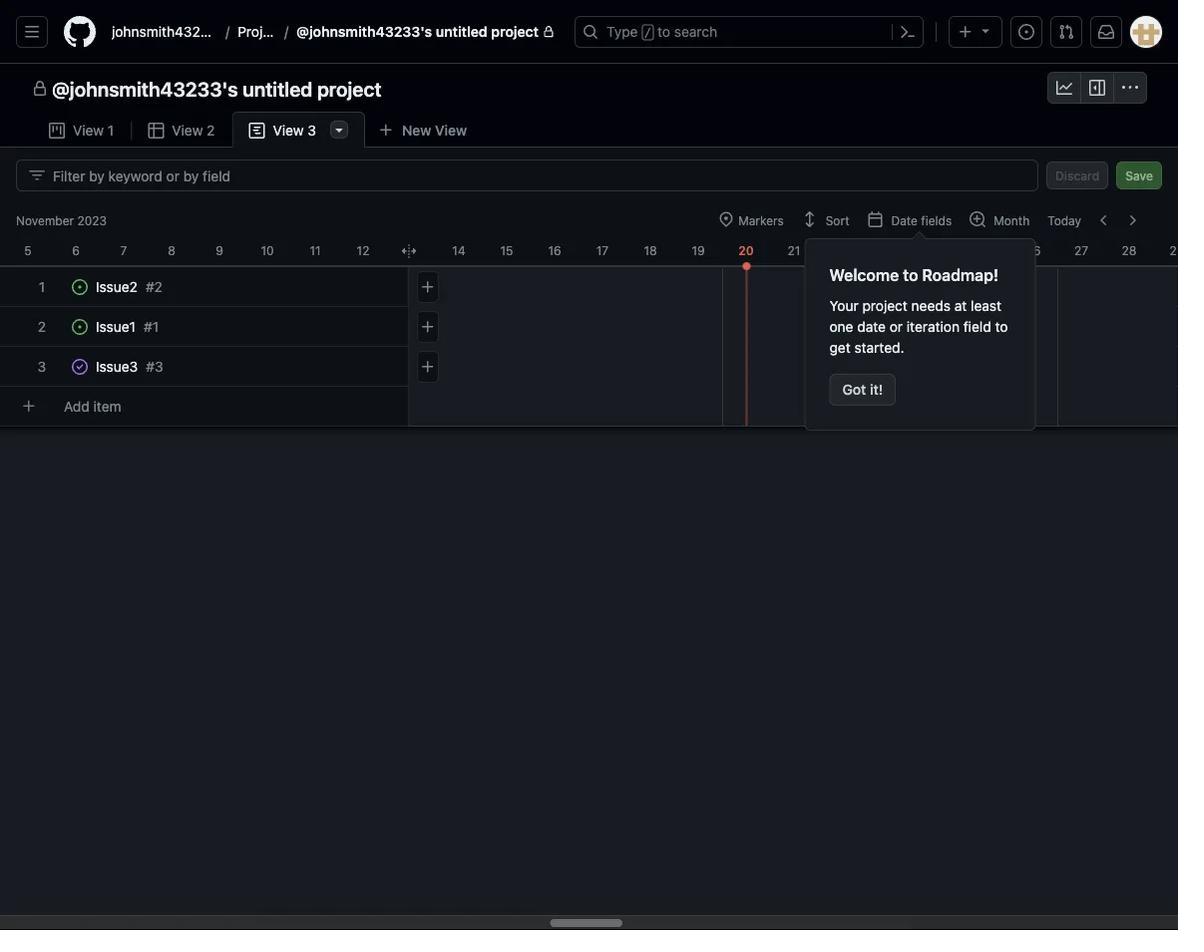 Task type: locate. For each thing, give the bounding box(es) containing it.
closed as completed issue image
[[72, 359, 88, 375]]

0 vertical spatial open issue image
[[72, 279, 88, 295]]

johnsmith43233
[[112, 23, 218, 40]]

1 left view 2 link at the left
[[108, 122, 114, 139]]

2 horizontal spatial 1
[[152, 319, 159, 335]]

1
[[108, 122, 114, 139], [39, 279, 45, 295], [152, 319, 159, 335]]

3 right issue3
[[155, 359, 163, 375]]

git pull request image
[[1058, 24, 1074, 40]]

4 view from the left
[[273, 122, 304, 139]]

15
[[500, 243, 513, 257]]

welcome to roadmap! menu bar
[[710, 206, 1162, 431]]

0 vertical spatial to
[[658, 23, 670, 40]]

untitled up view 3
[[243, 77, 313, 100]]

sc 9kayk9 0 image up "november"
[[29, 168, 45, 184]]

1 horizontal spatial project
[[491, 23, 539, 40]]

7 column header
[[100, 235, 148, 259]]

date
[[857, 318, 886, 335]]

@johnsmith43233's untitled project link
[[288, 16, 563, 48]]

1 vertical spatial to
[[903, 266, 918, 285]]

sc 9kayk9 0 image inside view 3 link
[[249, 123, 265, 139]]

november 2023
[[16, 213, 107, 227]]

project navigation
[[0, 64, 1178, 112]]

12
[[357, 243, 370, 257]]

new
[[402, 122, 431, 138]]

sc 9kayk9 0 image left view 1
[[49, 123, 65, 139]]

0 horizontal spatial /
[[226, 23, 230, 40]]

1 open issue image from the top
[[72, 279, 88, 295]]

month button
[[961, 206, 1039, 234]]

welcome to roadmap! menu item
[[805, 206, 1036, 431]]

2 horizontal spatial project
[[862, 297, 908, 314]]

tab list
[[32, 112, 512, 149]]

welcome to roadmap! tab panel
[[0, 148, 1178, 931]]

@johnsmith43233's
[[296, 23, 432, 40], [52, 77, 238, 100]]

2 vertical spatial #
[[146, 359, 155, 375]]

project left lock icon
[[491, 23, 539, 40]]

2 left view 3
[[207, 122, 215, 139]]

1 vertical spatial #
[[144, 319, 152, 335]]

date fields
[[891, 213, 952, 227]]

24
[[930, 243, 945, 257]]

notifications image
[[1098, 24, 1114, 40]]

view up 2023 in the left top of the page
[[73, 122, 104, 139]]

1 right issue1
[[152, 319, 159, 335]]

sc 9kayk9 0 image left view 3
[[249, 123, 265, 139]]

3 left 'closed as completed issue' icon at the top left of page
[[38, 359, 46, 375]]

2 horizontal spatial 3
[[308, 122, 316, 139]]

@johnsmith43233's untitled project up new
[[296, 23, 539, 40]]

@johnsmith43233's untitled project
[[296, 23, 539, 40], [52, 77, 382, 100]]

sc 9kayk9 0 image down git pull request icon
[[1056, 80, 1072, 96]]

view right new
[[435, 122, 467, 138]]

scroll to next date range image
[[1124, 212, 1140, 228]]

discard button
[[1046, 162, 1109, 190]]

create a date or iteration field to specify dates image down 13 column header
[[420, 279, 436, 295]]

view options for view 3 image
[[331, 122, 347, 138]]

1 vertical spatial open issue image
[[72, 319, 88, 335]]

view left "view options for view 3" image
[[273, 122, 304, 139]]

10 column header
[[243, 235, 291, 259]]

markers button
[[710, 206, 793, 234]]

view for view 1
[[73, 122, 104, 139]]

13
[[404, 243, 418, 257]]

29
[[1170, 243, 1178, 257]]

5 column header
[[4, 235, 52, 259]]

view
[[435, 122, 467, 138], [73, 122, 104, 139], [172, 122, 203, 139], [273, 122, 304, 139]]

sc 9kayk9 0 image left the view 2
[[148, 123, 164, 139]]

# right "issue2"
[[146, 279, 154, 295]]

2 vertical spatial project
[[862, 297, 908, 314]]

/ inside type / to search
[[644, 26, 651, 40]]

2 horizontal spatial /
[[644, 26, 651, 40]]

johnsmith43233 / projects /
[[112, 23, 290, 40]]

open issue image
[[72, 279, 88, 295], [72, 319, 88, 335]]

0 horizontal spatial 2
[[38, 319, 46, 335]]

17
[[596, 243, 609, 257]]

calendar image
[[867, 211, 883, 227]]

@johnsmith43233's inside project navigation
[[52, 77, 238, 100]]

untitled
[[436, 23, 488, 40], [243, 77, 313, 100]]

/ up view 3
[[284, 23, 288, 40]]

your project needs at least one date or iteration field to get started.
[[829, 297, 1008, 356]]

22 column header
[[818, 235, 866, 259]]

homepage image
[[64, 16, 96, 48]]

issue2 link
[[96, 277, 138, 298]]

0 vertical spatial #
[[146, 279, 154, 295]]

view inside popup button
[[435, 122, 467, 138]]

new view
[[402, 122, 467, 138]]

0 horizontal spatial project
[[317, 77, 382, 100]]

view filters region
[[16, 160, 1162, 192]]

1 horizontal spatial to
[[903, 266, 918, 285]]

sc 9kayk9 0 image inside view 2 link
[[148, 123, 164, 139]]

3 left "view options for view 3" image
[[308, 122, 316, 139]]

@johnsmith43233's untitled project inside list
[[296, 23, 539, 40]]

cell
[[743, 262, 751, 270], [60, 267, 417, 307], [60, 307, 417, 347], [60, 347, 417, 387]]

create a date or iteration field to specify dates image
[[420, 279, 436, 295], [420, 319, 436, 335]]

plus image
[[958, 24, 974, 40]]

2 horizontal spatial 2
[[207, 122, 215, 139]]

sc 9kayk9 0 image
[[1089, 80, 1105, 96], [1122, 80, 1138, 96], [32, 81, 48, 97], [49, 123, 65, 139], [802, 211, 818, 227]]

# right issue1
[[144, 319, 152, 335]]

1 vertical spatial @johnsmith43233's
[[52, 77, 238, 100]]

1 horizontal spatial /
[[284, 23, 288, 40]]

1 vertical spatial create a date or iteration field to specify dates image
[[420, 319, 436, 335]]

november 2023 column header
[[4, 204, 1178, 235]]

0 vertical spatial create a date or iteration field to specify dates image
[[420, 279, 436, 295]]

sc 9kayk9 0 image left sort
[[802, 211, 818, 227]]

/ left projects
[[226, 23, 230, 40]]

1 vertical spatial 1
[[39, 279, 45, 295]]

date fields button
[[858, 206, 961, 234]]

2 horizontal spatial to
[[995, 318, 1008, 335]]

month
[[994, 213, 1030, 227]]

0 vertical spatial untitled
[[436, 23, 488, 40]]

2 create a date or iteration field to specify dates image from the top
[[420, 319, 436, 335]]

/
[[226, 23, 230, 40], [284, 23, 288, 40], [644, 26, 651, 40]]

list
[[104, 16, 563, 48]]

0 vertical spatial @johnsmith43233's untitled project
[[296, 23, 539, 40]]

0 horizontal spatial to
[[658, 23, 670, 40]]

fields
[[921, 213, 952, 227]]

or
[[890, 318, 903, 335]]

8 column header
[[148, 235, 196, 259]]

view for view 2
[[172, 122, 203, 139]]

0 horizontal spatial @johnsmith43233's
[[52, 77, 238, 100]]

to
[[658, 23, 670, 40], [903, 266, 918, 285], [995, 318, 1008, 335]]

welcome to roadmap!
[[829, 266, 999, 285]]

tab list containing new view
[[32, 112, 512, 149]]

2 open issue image from the top
[[72, 319, 88, 335]]

sc 9kayk9 0 image inside view 1 link
[[49, 123, 65, 139]]

13 column header
[[387, 235, 435, 259]]

view right view 1
[[172, 122, 203, 139]]

open issue image for issue1
[[72, 319, 88, 335]]

view 3 link
[[232, 112, 365, 149]]

2 vertical spatial to
[[995, 318, 1008, 335]]

to right field
[[995, 318, 1008, 335]]

0 vertical spatial project
[[491, 23, 539, 40]]

1 horizontal spatial untitled
[[436, 23, 488, 40]]

2 view from the left
[[73, 122, 104, 139]]

0 vertical spatial 1
[[108, 122, 114, 139]]

# for 2
[[146, 279, 154, 295]]

1 vertical spatial @johnsmith43233's untitled project
[[52, 77, 382, 100]]

to left search
[[658, 23, 670, 40]]

project
[[491, 23, 539, 40], [317, 77, 382, 100], [862, 297, 908, 314]]

project up "view options for view 3" image
[[317, 77, 382, 100]]

/ right type
[[644, 26, 651, 40]]

open issue image left issue2 link
[[72, 279, 88, 295]]

0 vertical spatial 2
[[207, 122, 215, 139]]

create a date or iteration field to specify dates image
[[420, 359, 436, 375]]

add
[[64, 398, 90, 414]]

1 view from the left
[[435, 122, 467, 138]]

1 horizontal spatial 2
[[154, 279, 163, 295]]

got
[[842, 382, 866, 398]]

create a date or iteration field to specify dates image up create a date or iteration field to specify dates image
[[420, 319, 436, 335]]

/ for type
[[644, 26, 651, 40]]

22
[[835, 243, 849, 257]]

untitled left lock icon
[[436, 23, 488, 40]]

23
[[882, 243, 897, 257]]

3 inside 'tab list'
[[308, 122, 316, 139]]

1 vertical spatial 2
[[154, 279, 163, 295]]

view 2
[[172, 122, 215, 139]]

1 horizontal spatial @johnsmith43233's
[[296, 23, 432, 40]]

sc 9kayk9 0 image
[[1056, 80, 1072, 96], [148, 123, 164, 139], [249, 123, 265, 139], [29, 168, 45, 184]]

0 horizontal spatial 3
[[38, 359, 46, 375]]

3 view from the left
[[172, 122, 203, 139]]

# right issue3
[[146, 359, 155, 375]]

sort button
[[793, 206, 858, 234]]

0 vertical spatial @johnsmith43233's
[[296, 23, 432, 40]]

2 right "issue2"
[[154, 279, 163, 295]]

24 column header
[[914, 235, 962, 259]]

open issue image left issue1 link
[[72, 319, 88, 335]]

add item
[[64, 398, 121, 414]]

project up or
[[862, 297, 908, 314]]

3
[[308, 122, 316, 139], [38, 359, 46, 375], [155, 359, 163, 375]]

6 column header
[[52, 235, 100, 259]]

grid
[[0, 204, 1178, 931]]

issue2
[[96, 279, 138, 295]]

9
[[216, 243, 223, 257]]

sc 9kayk9 0 image inside project navigation
[[1056, 80, 1072, 96]]

2 vertical spatial 1
[[152, 319, 159, 335]]

0 horizontal spatial untitled
[[243, 77, 313, 100]]

2 left issue1
[[38, 319, 46, 335]]

sc 9kayk9 0 image up save button on the top of page
[[1122, 80, 1138, 96]]

your
[[829, 297, 859, 314]]

to down '23' 'column header'
[[903, 266, 918, 285]]

create new item or add existing item image
[[21, 399, 37, 414]]

no sort applied element
[[802, 210, 849, 230]]

8
[[168, 243, 175, 257]]

15 column header
[[483, 235, 531, 259]]

markers
[[738, 213, 784, 227]]

lock image
[[543, 26, 555, 38]]

1 down 5 column header
[[39, 279, 45, 295]]

field
[[963, 318, 991, 335]]

sc 9kayk9 0 image inside view filters region
[[29, 168, 45, 184]]

1 vertical spatial project
[[317, 77, 382, 100]]

26
[[1026, 243, 1041, 257]]

26 column header
[[1010, 235, 1057, 259]]

@johnsmith43233's untitled project up the view 2
[[52, 77, 382, 100]]

save button
[[1117, 162, 1162, 190]]

today button
[[1039, 206, 1090, 234]]

1 vertical spatial untitled
[[243, 77, 313, 100]]

2
[[207, 122, 215, 139], [154, 279, 163, 295], [38, 319, 46, 335]]



Task type: describe. For each thing, give the bounding box(es) containing it.
command palette image
[[900, 24, 916, 40]]

11 column header
[[291, 235, 339, 259]]

type / to search
[[607, 23, 717, 40]]

november
[[16, 213, 74, 227]]

today
[[1048, 213, 1081, 227]]

projects link
[[230, 16, 290, 48]]

sc 9kayk9 0 image down notifications icon
[[1089, 80, 1105, 96]]

project inside navigation
[[317, 77, 382, 100]]

cell containing issue1
[[60, 307, 417, 347]]

item
[[93, 398, 121, 414]]

needs
[[911, 297, 951, 314]]

# for 1
[[144, 319, 152, 335]]

open issue image for issue2
[[72, 279, 88, 295]]

19 column header
[[674, 235, 722, 259]]

18 column header
[[626, 235, 674, 259]]

issue1 link
[[96, 317, 136, 338]]

21 column header
[[770, 235, 818, 259]]

grid containing 1
[[0, 204, 1178, 931]]

sc 9kayk9 0 image for view 2 link at the left
[[148, 123, 164, 139]]

/ for johnsmith43233
[[226, 23, 230, 40]]

sc 9kayk9 0 image for view 3 link
[[249, 123, 265, 139]]

scroll to previous date range image
[[1096, 212, 1112, 228]]

search
[[674, 23, 717, 40]]

0 horizontal spatial 1
[[39, 279, 45, 295]]

save
[[1125, 169, 1153, 183]]

issue1
[[96, 319, 136, 335]]

sc 9kayk9 0 image inside the no sort applied 'element'
[[802, 211, 818, 227]]

sort
[[826, 213, 849, 227]]

one
[[829, 318, 853, 335]]

Filter by keyword or by field field
[[53, 161, 1022, 191]]

issue3 link
[[96, 357, 138, 378]]

29 column header
[[1153, 235, 1178, 259]]

projects
[[238, 23, 290, 40]]

25
[[978, 243, 993, 257]]

16 column header
[[531, 235, 579, 259]]

20
[[738, 243, 754, 257]]

12 column header
[[339, 235, 387, 259]]

18
[[644, 243, 657, 257]]

to inside your project needs at least one date or iteration field to get started.
[[995, 318, 1008, 335]]

sc 9kayk9 0 image for view filters region
[[29, 168, 45, 184]]

27 column header
[[1057, 235, 1105, 259]]

28
[[1122, 243, 1137, 257]]

6
[[72, 243, 80, 257]]

2 inside cell
[[154, 279, 163, 295]]

issue2 # 2
[[96, 279, 163, 295]]

view 1
[[73, 122, 114, 139]]

at
[[954, 297, 967, 314]]

list containing johnsmith43233 / projects /
[[104, 16, 563, 48]]

view 1 link
[[32, 112, 131, 149]]

9 column header
[[196, 235, 243, 259]]

28 column header
[[1105, 235, 1153, 259]]

discard
[[1055, 169, 1100, 183]]

# for 3
[[146, 359, 155, 375]]

2023
[[77, 213, 107, 227]]

view for view 3
[[273, 122, 304, 139]]

issue3
[[96, 359, 138, 375]]

1 create a date or iteration field to specify dates image from the top
[[420, 279, 436, 295]]

23 column header
[[866, 235, 914, 259]]

@johnsmith43233's untitled project inside project navigation
[[52, 77, 382, 100]]

19
[[692, 243, 705, 257]]

16
[[548, 243, 561, 257]]

johnsmith43233 link
[[104, 16, 226, 48]]

issue opened image
[[1019, 24, 1034, 40]]

21
[[788, 243, 800, 257]]

roadmap!
[[922, 266, 999, 285]]

issue3 # 3
[[96, 359, 163, 375]]

7
[[120, 243, 127, 257]]

view 3
[[273, 122, 316, 139]]

view 2 link
[[131, 112, 232, 149]]

get
[[829, 339, 851, 356]]

14 column header
[[435, 235, 483, 259]]

project inside your project needs at least one date or iteration field to get started.
[[862, 297, 908, 314]]

20 column header
[[722, 235, 770, 259]]

17 column header
[[579, 235, 626, 259]]

iteration
[[907, 318, 960, 335]]

Start typing to create a draft, or type hashtag to select a repository text field
[[44, 388, 409, 425]]

2 inside 'tab list'
[[207, 122, 215, 139]]

issue1 # 1
[[96, 319, 159, 335]]

25 column header
[[962, 235, 1010, 259]]

2 vertical spatial 2
[[38, 319, 46, 335]]

drag to resize the table column image
[[401, 243, 417, 259]]

triangle down image
[[978, 22, 994, 38]]

27
[[1074, 243, 1088, 257]]

untitled inside project navigation
[[243, 77, 313, 100]]

14
[[452, 243, 466, 257]]

project inside list
[[491, 23, 539, 40]]

1 horizontal spatial 1
[[108, 122, 114, 139]]

got it! button
[[829, 374, 896, 406]]

new view button
[[365, 114, 480, 146]]

welcome
[[829, 266, 899, 285]]

11
[[310, 243, 321, 257]]

least
[[971, 297, 1002, 314]]

sc 9kayk9 0 image up view 1 link
[[32, 81, 48, 97]]

type
[[607, 23, 638, 40]]

5
[[24, 243, 32, 257]]

date
[[891, 213, 918, 227]]

started.
[[854, 339, 904, 356]]

cell containing issue3
[[60, 347, 417, 387]]

1 horizontal spatial 3
[[155, 359, 163, 375]]

it!
[[870, 382, 883, 398]]

cell containing issue2
[[60, 267, 417, 307]]

got it!
[[842, 382, 883, 398]]

10
[[261, 243, 274, 257]]



Task type: vqa. For each thing, say whether or not it's contained in the screenshot.
verification in the button
no



